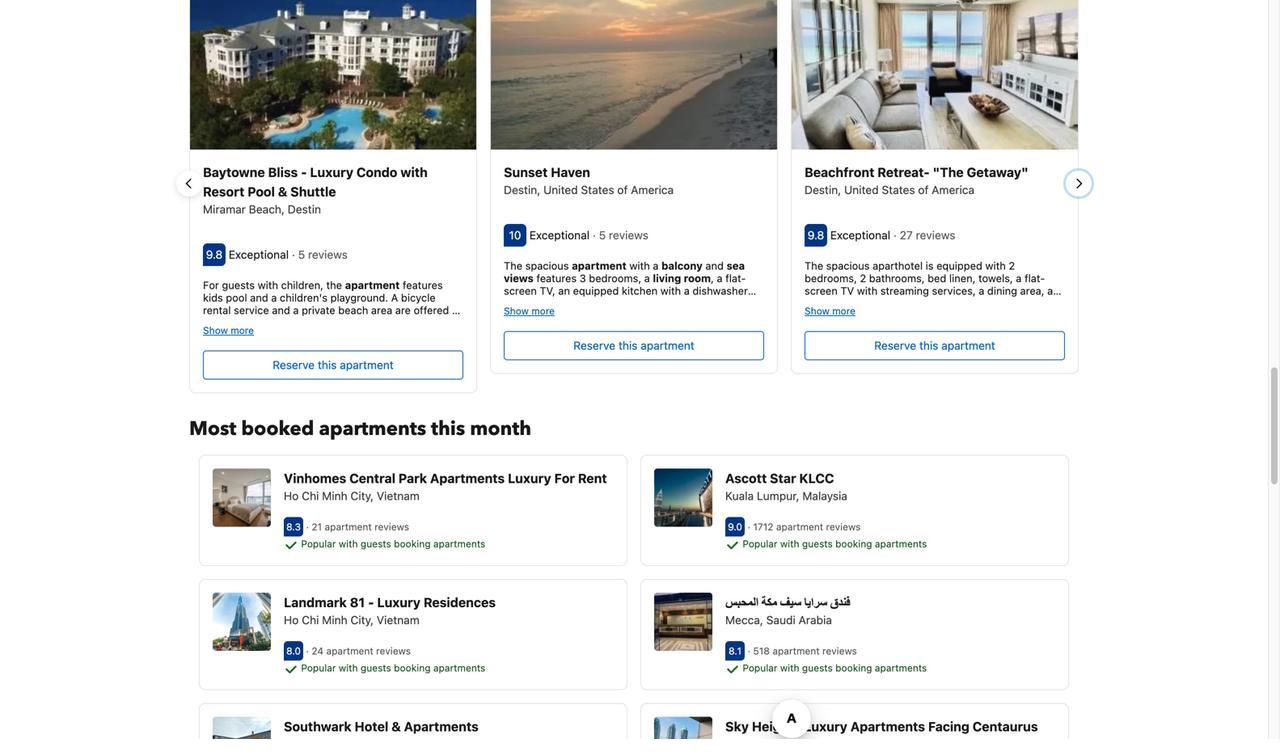 Task type: vqa. For each thing, say whether or not it's contained in the screenshot.
the 8.0
yes



Task type: locate. For each thing, give the bounding box(es) containing it.
0 vertical spatial in
[[635, 310, 644, 322]]

-
[[301, 165, 307, 180], [279, 317, 284, 329], [368, 595, 374, 610]]

0 vertical spatial baytowne
[[203, 165, 265, 180]]

. for . this aparthotel is non-smoking and soundproof.
[[1061, 297, 1064, 310]]

2 horizontal spatial exceptional
[[831, 228, 891, 242]]

with
[[401, 165, 428, 180], [630, 260, 650, 272], [986, 260, 1006, 272], [258, 279, 278, 291], [661, 285, 681, 297], [857, 285, 878, 297], [655, 297, 675, 310], [987, 297, 1007, 310], [363, 317, 384, 329], [339, 538, 358, 550], [781, 538, 800, 550], [339, 663, 358, 674], [781, 663, 800, 674]]

0 vertical spatial bliss
[[268, 165, 298, 180]]

reserve this apartment link for resort
[[203, 351, 464, 380]]

reserve this apartment for america
[[574, 339, 695, 352]]

this inside sunset haven section
[[619, 339, 638, 352]]

& right 'hotel'
[[392, 719, 401, 734]]

1 horizontal spatial the
[[386, 329, 402, 342]]

1 minh from the top
[[322, 490, 348, 503]]

children,
[[281, 279, 324, 291]]

and inside 'with resort pool & shuttle, and guests can go cycling in the surroundings.'
[[244, 329, 262, 342]]

the inside . towels and bed linen are featured in the
[[647, 310, 663, 322]]

- for baytowne
[[301, 165, 307, 180]]

1 vertical spatial the
[[647, 310, 663, 322]]

equipped
[[937, 260, 983, 272], [573, 285, 619, 297], [828, 297, 874, 310]]

bed up services,
[[928, 272, 947, 284]]

bedrooms, down the spacious apartment with a balcony and
[[589, 272, 642, 284]]

from 5 reviews element inside baytowne bliss - luxury condo with resort pool & shuttle section
[[292, 248, 351, 261]]

show more button for sunset haven
[[504, 305, 555, 317]]

0 horizontal spatial united
[[544, 183, 578, 196]]

this inside baytowne bliss - luxury condo with resort pool & shuttle section
[[318, 358, 337, 372]]

of down sunset haven link
[[618, 183, 628, 196]]

flat- inside the spacious aparthotel is equipped with 2 bedrooms, 2 bathrooms, bed linen, towels, a flat- screen tv with streaming services, a dining area, a fully equipped kitchen, and a terrace with
[[1025, 272, 1045, 284]]

apartment down terrace
[[942, 339, 996, 352]]

reviews up the spacious apartment with a balcony and
[[609, 228, 649, 242]]

2 of from the left
[[918, 183, 929, 196]]

bathrooms,
[[869, 272, 925, 284]]

1 horizontal spatial show more button
[[504, 305, 555, 317]]

bliss down service
[[254, 317, 276, 329]]

2 city, from the top
[[351, 614, 374, 627]]

from 13 reviews element containing 518 apartment reviews
[[748, 646, 860, 657]]

0 horizontal spatial show more
[[203, 325, 254, 336]]

from 13 reviews element containing 21 apartment reviews
[[306, 521, 412, 533]]

guests for ascott
[[802, 538, 833, 550]]

features 3 bedrooms, a living room
[[534, 272, 711, 284]]

accommodation
[[504, 323, 583, 335]]

popular down 518
[[743, 663, 778, 674]]

show for beachfront retreat- "the getaway"
[[805, 305, 830, 317]]

screen up fully
[[805, 285, 838, 297]]

0 vertical spatial from 5 reviews element
[[593, 228, 652, 242]]

reserve this apartment for states
[[875, 339, 996, 352]]

, a flat- screen tv, an equipped kitchen with a dishwasher and an oven, and 2 bathrooms with a
[[504, 272, 748, 310]]

0 horizontal spatial in
[[374, 329, 383, 342]]

0 vertical spatial -
[[301, 165, 307, 180]]

the down area
[[386, 329, 402, 342]]

show for sunset haven
[[504, 305, 529, 317]]

0 vertical spatial pool
[[248, 184, 275, 199]]

exceptional 5 reviews
[[530, 228, 652, 242]]

vietnam inside vinhomes central park apartments luxury for rent ho chi minh city, vietnam
[[377, 490, 420, 503]]

most
[[189, 416, 236, 443]]

0 horizontal spatial pool
[[248, 184, 275, 199]]

. for . towels and bed linen are featured in the
[[725, 297, 728, 310]]

0 vertical spatial vietnam
[[377, 490, 420, 503]]

popular
[[301, 538, 336, 550], [743, 538, 778, 550], [301, 663, 336, 674], [743, 663, 778, 674]]

united inside beachfront retreat- "the getaway" destin, united states of america
[[845, 183, 879, 196]]

scored 9.0 element
[[726, 517, 745, 537]]

city, inside the "landmark 81 - luxury residences ho chi minh city, vietnam"
[[351, 614, 374, 627]]

popular down 21 on the left
[[301, 538, 336, 550]]

. this aparthotel is non-smoking and soundproof.
[[805, 297, 1064, 322]]

cycling
[[337, 329, 371, 342]]

sunset haven section
[[490, 0, 778, 374]]

0 vertical spatial ho
[[284, 490, 299, 503]]

guests down 8.3 21 apartment reviews
[[361, 538, 391, 550]]

- inside the baytowne bliss - luxury condo with resort pool & shuttle miramar beach, destin
[[301, 165, 307, 180]]

2 vietnam from the top
[[377, 614, 420, 627]]

bedrooms, up tv
[[805, 272, 857, 284]]

reserve this apartment inside sunset haven section
[[574, 339, 695, 352]]

sky
[[726, 719, 749, 734]]

non- inside . the accommodation is non-smoking.
[[596, 323, 619, 335]]

0 vertical spatial for
[[203, 279, 219, 291]]

1 horizontal spatial rated exceptional element
[[530, 228, 593, 242]]

pool down offered
[[421, 317, 443, 329]]

2 vertical spatial -
[[368, 595, 374, 610]]

1 of from the left
[[618, 183, 628, 196]]

exceptional left '27'
[[831, 228, 891, 242]]

aparthotel down tv
[[829, 310, 879, 322]]

1 flat- from the left
[[726, 272, 746, 284]]

show inside baytowne bliss - luxury condo with resort pool & shuttle section
[[203, 325, 228, 336]]

2 baytowne from the top
[[203, 317, 251, 329]]

miramar
[[203, 203, 246, 216]]

features inside sunset haven section
[[537, 272, 577, 284]]

of down beachfront retreat- "the getaway" link
[[918, 183, 929, 196]]

this up "vinhomes central park apartments luxury for rent" link
[[431, 416, 465, 443]]

apartments for saudi
[[875, 663, 927, 674]]

states
[[581, 183, 614, 196], [882, 183, 915, 196]]

show
[[504, 305, 529, 317], [805, 305, 830, 317], [203, 325, 228, 336]]

1 horizontal spatial from 5 reviews element
[[593, 228, 652, 242]]

show more button inside beachfront retreat- "the getaway" section
[[805, 305, 856, 317]]

reviews down malaysia at the right
[[826, 521, 861, 533]]

1 states from the left
[[581, 183, 614, 196]]

0 horizontal spatial spacious
[[526, 260, 569, 272]]

1 vertical spatial from 5 reviews element
[[292, 248, 351, 261]]

non- inside . this aparthotel is non-smoking and soundproof.
[[892, 310, 916, 322]]

non- down featured
[[596, 323, 619, 335]]

is down from 27 reviews element
[[926, 260, 934, 272]]

ho down landmark
[[284, 614, 299, 627]]

1 horizontal spatial is
[[882, 310, 890, 322]]

beach,
[[249, 203, 285, 216]]

from 5 reviews element
[[593, 228, 652, 242], [292, 248, 351, 261]]

an left the oven,
[[525, 297, 537, 310]]

0 vertical spatial aparthotel
[[873, 260, 923, 272]]

and down children's
[[272, 304, 290, 316]]

0 horizontal spatial reserve this apartment link
[[203, 351, 464, 380]]

minh
[[322, 490, 348, 503], [322, 614, 348, 627]]

10
[[509, 228, 521, 242]]

apartments for rent
[[434, 538, 486, 550]]

are inside features kids pool and a children's playground. a bicycle rental service and a private beach area are offered at baytowne bliss -
[[395, 304, 411, 316]]

reserve inside baytowne bliss - luxury condo with resort pool & shuttle section
[[273, 358, 315, 372]]

2 horizontal spatial the
[[647, 310, 663, 322]]

1 vertical spatial 2
[[860, 272, 867, 284]]

reserve down featured
[[574, 339, 616, 352]]

1 united from the left
[[544, 183, 578, 196]]

in right the cycling on the top left
[[374, 329, 383, 342]]

next image
[[1069, 174, 1089, 194]]

bed up accommodation
[[525, 310, 544, 322]]

2 horizontal spatial is
[[926, 260, 934, 272]]

baytowne inside features kids pool and a children's playground. a bicycle rental service and a private beach area are offered at baytowne bliss -
[[203, 317, 251, 329]]

is inside . the accommodation is non-smoking.
[[585, 323, 593, 335]]

show more
[[504, 305, 555, 317], [805, 305, 856, 317], [203, 325, 254, 336]]

2 horizontal spatial show more
[[805, 305, 856, 317]]

show more inside sunset haven section
[[504, 305, 555, 317]]

0 vertical spatial bed
[[928, 272, 947, 284]]

non-
[[892, 310, 916, 322], [596, 323, 619, 335]]

sunset haven image
[[491, 0, 777, 150]]

1 spacious from the left
[[526, 260, 569, 272]]

america inside beachfront retreat- "the getaway" destin, united states of america
[[932, 183, 975, 196]]

more inside beachfront retreat- "the getaway" section
[[833, 305, 856, 317]]

destin
[[288, 203, 321, 216]]

2 horizontal spatial reserve this apartment
[[875, 339, 996, 352]]

vietnam down park
[[377, 490, 420, 503]]

city, down 81
[[351, 614, 374, 627]]

1 horizontal spatial america
[[932, 183, 975, 196]]

2 chi from the top
[[302, 614, 319, 627]]

for inside vinhomes central park apartments luxury for rent ho chi minh city, vietnam
[[555, 471, 575, 486]]

guests for landmark
[[361, 663, 391, 674]]

9.8
[[808, 228, 825, 242], [206, 248, 223, 261]]

beachfront retreat- "the getaway" destin, united states of america
[[805, 165, 1029, 196]]

reviews inside baytowne bliss - luxury condo with resort pool & shuttle section
[[308, 248, 348, 261]]

ho inside the "landmark 81 - luxury residences ho chi minh city, vietnam"
[[284, 614, 299, 627]]

bedrooms,
[[589, 272, 642, 284], [805, 272, 857, 284]]

popular with guests booking apartments down 8.3 21 apartment reviews
[[299, 538, 486, 550]]

show more for baytowne bliss - luxury condo with resort pool & shuttle
[[203, 325, 254, 336]]

bedrooms, inside the spacious aparthotel is equipped with 2 bedrooms, 2 bathrooms, bed linen, towels, a flat- screen tv with streaming services, a dining area, a fully equipped kitchen, and a terrace with
[[805, 272, 857, 284]]

1 bedrooms, from the left
[[589, 272, 642, 284]]

.
[[725, 297, 728, 310], [1061, 297, 1064, 310], [720, 310, 723, 322]]

baytowne up miramar
[[203, 165, 265, 180]]

9.8 up kids
[[206, 248, 223, 261]]

city, inside vinhomes central park apartments luxury for rent ho chi minh city, vietnam
[[351, 490, 374, 503]]

screen inside ', a flat- screen tv, an equipped kitchen with a dishwasher and an oven, and 2 bathrooms with a'
[[504, 285, 537, 297]]

with inside the baytowne bliss - luxury condo with resort pool & shuttle miramar beach, destin
[[401, 165, 428, 180]]

guests up pool
[[222, 279, 255, 291]]

guests left "can"
[[265, 329, 298, 342]]

apartments for luxury
[[851, 719, 925, 734]]

0 vertical spatial city,
[[351, 490, 374, 503]]

0 horizontal spatial show
[[203, 325, 228, 336]]

apartments right park
[[430, 471, 505, 486]]

1 vertical spatial bed
[[525, 310, 544, 322]]

0 horizontal spatial from 5 reviews element
[[292, 248, 351, 261]]

1 vietnam from the top
[[377, 490, 420, 503]]

popular with guests booking apartments for park
[[299, 538, 486, 550]]

. for . the accommodation is non-smoking.
[[720, 310, 723, 322]]

bedrooms, inside sunset haven section
[[589, 272, 642, 284]]

1 horizontal spatial bedrooms,
[[805, 272, 857, 284]]

pool inside the baytowne bliss - luxury condo with resort pool & shuttle miramar beach, destin
[[248, 184, 275, 199]]

booking for سيف
[[836, 663, 872, 674]]

america down sunset haven link
[[631, 183, 674, 196]]

2 horizontal spatial .
[[1061, 297, 1064, 310]]

1 horizontal spatial an
[[558, 285, 570, 297]]

apartments inside the sky heights luxury apartments facing centaurus islamabad
[[851, 719, 925, 734]]

and down views
[[504, 297, 522, 310]]

1 horizontal spatial &
[[392, 719, 401, 734]]

arabia
[[799, 614, 832, 627]]

1 horizontal spatial show
[[504, 305, 529, 317]]

show more up accommodation
[[504, 305, 555, 317]]

1 vertical spatial pool
[[421, 317, 443, 329]]

states inside sunset haven destin, united states of america
[[581, 183, 614, 196]]

0 horizontal spatial for
[[203, 279, 219, 291]]

show more inside beachfront retreat- "the getaway" section
[[805, 305, 856, 317]]

city, down central
[[351, 490, 374, 503]]

rated exceptional element right the 10
[[530, 228, 593, 242]]

spacious inside sunset haven section
[[526, 260, 569, 272]]

1 vertical spatial ho
[[284, 614, 299, 627]]

booking
[[394, 538, 431, 550], [836, 538, 872, 550], [394, 663, 431, 674], [836, 663, 872, 674]]

a
[[653, 260, 659, 272], [645, 272, 650, 284], [717, 272, 723, 284], [1016, 272, 1022, 284], [684, 285, 690, 297], [979, 285, 985, 297], [1048, 285, 1053, 297], [271, 292, 277, 304], [678, 297, 684, 310], [940, 297, 946, 310], [293, 304, 299, 316]]

2 horizontal spatial reserve
[[875, 339, 917, 352]]

minh inside the "landmark 81 - luxury residences ho chi minh city, vietnam"
[[322, 614, 348, 627]]

is for smoking
[[882, 310, 890, 322]]

states inside beachfront retreat- "the getaway" destin, united states of america
[[882, 183, 915, 196]]

reserve down "can"
[[273, 358, 315, 372]]

1 horizontal spatial scored 9.8 element
[[805, 224, 828, 247]]

1 vertical spatial 5
[[298, 248, 305, 261]]

518
[[753, 646, 770, 657]]

rated exceptional element
[[530, 228, 593, 242], [831, 228, 894, 242], [229, 248, 292, 261]]

guests down 518 apartment reviews
[[802, 663, 833, 674]]

a up living
[[653, 260, 659, 272]]

bed inside the spacious aparthotel is equipped with 2 bedrooms, 2 bathrooms, bed linen, towels, a flat- screen tv with streaming services, a dining area, a fully equipped kitchen, and a terrace with
[[928, 272, 947, 284]]

0 vertical spatial minh
[[322, 490, 348, 503]]

pool inside 'with resort pool & shuttle, and guests can go cycling in the surroundings.'
[[421, 317, 443, 329]]

0 horizontal spatial reserve
[[273, 358, 315, 372]]

0 horizontal spatial an
[[525, 297, 537, 310]]

guests
[[222, 279, 255, 291], [265, 329, 298, 342], [361, 538, 391, 550], [802, 538, 833, 550], [361, 663, 391, 674], [802, 663, 833, 674]]

is inside . this aparthotel is non-smoking and soundproof.
[[882, 310, 890, 322]]

luxury up the shuttle in the top left of the page
[[310, 165, 354, 180]]

from 13 reviews element for central
[[306, 521, 412, 533]]

aparthotel inside the spacious aparthotel is equipped with 2 bedrooms, 2 bathrooms, bed linen, towels, a flat- screen tv with streaming services, a dining area, a fully equipped kitchen, and a terrace with
[[873, 260, 923, 272]]

featured
[[591, 310, 632, 322]]

hotel
[[355, 719, 389, 734]]

1 horizontal spatial reserve this apartment
[[574, 339, 695, 352]]

2 up featured
[[590, 297, 597, 310]]

1 chi from the top
[[302, 490, 319, 503]]

2 horizontal spatial the
[[805, 260, 824, 272]]

0 horizontal spatial bedrooms,
[[589, 272, 642, 284]]

0 horizontal spatial features
[[403, 279, 443, 291]]

reserve inside sunset haven section
[[574, 339, 616, 352]]

united down beachfront
[[845, 183, 879, 196]]

chi inside the "landmark 81 - luxury residences ho chi minh city, vietnam"
[[302, 614, 319, 627]]

scored 9.8 element down beachfront
[[805, 224, 828, 247]]

towels
[[731, 297, 764, 310]]

and inside . towels and bed linen are featured in the
[[504, 310, 522, 322]]

united down haven
[[544, 183, 578, 196]]

living
[[653, 272, 681, 284]]

guests for vinhomes
[[361, 538, 391, 550]]

vietnam down landmark 81 - luxury residences link
[[377, 614, 420, 627]]

. inside . the accommodation is non-smoking.
[[720, 310, 723, 322]]

1 horizontal spatial 9.8
[[808, 228, 825, 242]]

reserve this apartment
[[574, 339, 695, 352], [875, 339, 996, 352], [273, 358, 394, 372]]

sunset haven link
[[504, 162, 764, 182]]

area,
[[1021, 285, 1045, 297]]

flat- down sea
[[726, 272, 746, 284]]

1 horizontal spatial show more
[[504, 305, 555, 317]]

1 horizontal spatial united
[[845, 183, 879, 196]]

flat- up area,
[[1025, 272, 1045, 284]]

from 13 reviews element
[[306, 521, 412, 533], [748, 521, 864, 533], [306, 646, 414, 657], [748, 646, 860, 657]]

1 horizontal spatial .
[[725, 297, 728, 310]]

is down featured
[[585, 323, 593, 335]]

is inside the spacious aparthotel is equipped with 2 bedrooms, 2 bathrooms, bed linen, towels, a flat- screen tv with streaming services, a dining area, a fully equipped kitchen, and a terrace with
[[926, 260, 934, 272]]

1 horizontal spatial flat-
[[1025, 272, 1045, 284]]

0 horizontal spatial scored 9.8 element
[[203, 243, 226, 266]]

southwark
[[284, 719, 352, 734]]

1 baytowne from the top
[[203, 165, 265, 180]]

apartment right 1712 at the bottom of the page
[[777, 521, 824, 533]]

0 horizontal spatial 9.8
[[206, 248, 223, 261]]

rental
[[203, 304, 231, 316]]

baytowne bliss - luxury condo with resort pool & shuttle link
[[203, 162, 464, 201]]

popular down the "24"
[[301, 663, 336, 674]]

of inside beachfront retreat- "the getaway" destin, united states of america
[[918, 183, 929, 196]]

apartments for park
[[430, 471, 505, 486]]

the
[[326, 279, 342, 291], [647, 310, 663, 322], [386, 329, 402, 342]]

1 horizontal spatial more
[[532, 305, 555, 317]]

0 horizontal spatial equipped
[[573, 285, 619, 297]]

towels,
[[979, 272, 1013, 284]]

2 horizontal spatial -
[[368, 595, 374, 610]]

popular with guests booking apartments
[[299, 538, 486, 550], [740, 538, 927, 550], [299, 663, 486, 674], [740, 663, 927, 674]]

can
[[301, 329, 318, 342]]

destin, inside beachfront retreat- "the getaway" destin, united states of america
[[805, 183, 842, 196]]

beach
[[338, 304, 368, 316]]

1 horizontal spatial are
[[573, 310, 588, 322]]

rated exceptional element for resort
[[229, 248, 292, 261]]

0 vertical spatial 2
[[1009, 260, 1015, 272]]

equipped down tv
[[828, 297, 874, 310]]

aparthotel for spacious
[[873, 260, 923, 272]]

baytowne bliss - luxury condo with resort pool & shuttle miramar beach, destin
[[203, 165, 428, 216]]

in inside . towels and bed linen are featured in the
[[635, 310, 644, 322]]

سيف
[[780, 595, 802, 610]]

1 horizontal spatial features
[[537, 272, 577, 284]]

1 horizontal spatial destin,
[[805, 183, 842, 196]]

2 destin, from the left
[[805, 183, 842, 196]]

2 united from the left
[[845, 183, 879, 196]]

9.8 inside beachfront retreat- "the getaway" section
[[808, 228, 825, 242]]

vietnam inside the "landmark 81 - luxury residences ho chi minh city, vietnam"
[[377, 614, 420, 627]]

1 horizontal spatial -
[[301, 165, 307, 180]]

united
[[544, 183, 578, 196], [845, 183, 879, 196]]

kuala
[[726, 490, 754, 503]]

is down kitchen,
[[882, 310, 890, 322]]

2 horizontal spatial reserve this apartment link
[[805, 331, 1065, 360]]

this
[[805, 310, 826, 322]]

a down towels,
[[979, 285, 985, 297]]

aparthotel inside . this aparthotel is non-smoking and soundproof.
[[829, 310, 879, 322]]

features for features 3 bedrooms, a living room
[[537, 272, 577, 284]]

scored 9.8 element
[[805, 224, 828, 247], [203, 243, 226, 266]]

1 screen from the left
[[504, 285, 537, 297]]

luxury down month
[[508, 471, 551, 486]]

reserve this apartment link for states
[[805, 331, 1065, 360]]

ho
[[284, 490, 299, 503], [284, 614, 299, 627]]

show up accommodation
[[504, 305, 529, 317]]

0 horizontal spatial states
[[581, 183, 614, 196]]

exceptional inside sunset haven section
[[530, 228, 590, 242]]

2 horizontal spatial show
[[805, 305, 830, 317]]

2 spacious from the left
[[826, 260, 870, 272]]

exceptional inside baytowne bliss - luxury condo with resort pool & shuttle section
[[229, 248, 289, 261]]

chi down landmark
[[302, 614, 319, 627]]

1 america from the left
[[631, 183, 674, 196]]

0 vertical spatial 9.8
[[808, 228, 825, 242]]

27
[[900, 228, 913, 242]]

apartment inside beachfront retreat- "the getaway" section
[[942, 339, 996, 352]]

facing
[[929, 719, 970, 734]]

- right 81
[[368, 595, 374, 610]]

the for the spacious aparthotel is equipped with 2 bedrooms, 2 bathrooms, bed linen, towels, a flat- screen tv with streaming services, a dining area, a fully equipped kitchen, and a terrace with
[[805, 260, 824, 272]]

the inside 'with resort pool & shuttle, and guests can go cycling in the surroundings.'
[[386, 329, 402, 342]]

1 destin, from the left
[[504, 183, 541, 196]]

rated exceptional element down beach,
[[229, 248, 292, 261]]

scored 9.8 element inside beachfront retreat- "the getaway" section
[[805, 224, 828, 247]]

landmark 81 - luxury residences image
[[213, 593, 271, 651]]

resort down area
[[386, 317, 418, 329]]

0 horizontal spatial destin,
[[504, 183, 541, 196]]

show more inside baytowne bliss - luxury condo with resort pool & shuttle section
[[203, 325, 254, 336]]

- down children's
[[279, 317, 284, 329]]

1 horizontal spatial in
[[635, 310, 644, 322]]

spacious inside the spacious aparthotel is equipped with 2 bedrooms, 2 bathrooms, bed linen, towels, a flat- screen tv with streaming services, a dining area, a fully equipped kitchen, and a terrace with
[[826, 260, 870, 272]]

show for baytowne bliss - luxury condo with resort pool & shuttle
[[203, 325, 228, 336]]

0 horizontal spatial of
[[618, 183, 628, 196]]

shuttle
[[291, 184, 336, 199]]

5 inside baytowne bliss - luxury condo with resort pool & shuttle section
[[298, 248, 305, 261]]

0 horizontal spatial resort
[[203, 184, 245, 199]]

1 vertical spatial chi
[[302, 614, 319, 627]]

from 5 reviews element inside sunset haven section
[[593, 228, 652, 242]]

0 horizontal spatial &
[[278, 184, 287, 199]]

show more button inside sunset haven section
[[504, 305, 555, 317]]

1 horizontal spatial exceptional
[[530, 228, 590, 242]]

chi
[[302, 490, 319, 503], [302, 614, 319, 627]]

features up bicycle
[[403, 279, 443, 291]]

ascott star klcc kuala lumpur, malaysia
[[726, 471, 848, 503]]

booking down 1712 apartment reviews
[[836, 538, 872, 550]]

2 states from the left
[[882, 183, 915, 196]]

the inside the spacious aparthotel is equipped with 2 bedrooms, 2 bathrooms, bed linen, towels, a flat- screen tv with streaming services, a dining area, a fully equipped kitchen, and a terrace with
[[805, 260, 824, 272]]

bliss up the shuttle in the top left of the page
[[268, 165, 298, 180]]

. inside . this aparthotel is non-smoking and soundproof.
[[1061, 297, 1064, 310]]

resort
[[203, 184, 245, 199], [386, 317, 418, 329]]

0 horizontal spatial flat-
[[726, 272, 746, 284]]

& up beach,
[[278, 184, 287, 199]]

9.0
[[728, 521, 743, 533]]

1 horizontal spatial spacious
[[826, 260, 870, 272]]

popular with guests booking apartments for klcc
[[740, 538, 927, 550]]

non- for smoking
[[892, 310, 916, 322]]

malaysia
[[803, 490, 848, 503]]

united inside sunset haven destin, united states of america
[[544, 183, 578, 196]]

1 horizontal spatial bed
[[928, 272, 947, 284]]

popular with guests booking apartments down 8.0 24 apartment reviews
[[299, 663, 486, 674]]

0 horizontal spatial non-
[[596, 323, 619, 335]]

8.3
[[286, 521, 301, 533]]

pool
[[248, 184, 275, 199], [421, 317, 443, 329]]

southwark hotel & apartments link
[[284, 717, 614, 736]]

show more down tv
[[805, 305, 856, 317]]

2 screen from the left
[[805, 285, 838, 297]]

2 flat- from the left
[[1025, 272, 1045, 284]]

the
[[504, 260, 523, 272], [805, 260, 824, 272], [726, 310, 745, 322]]

from 5 reviews element up children,
[[292, 248, 351, 261]]

more inside sunset haven section
[[532, 305, 555, 317]]

1 vertical spatial in
[[374, 329, 383, 342]]

from 13 reviews element containing 24 apartment reviews
[[306, 646, 414, 657]]

sky heights luxury apartments facing centaurus islamabad
[[726, 719, 1038, 739]]

baytowne
[[203, 165, 265, 180], [203, 317, 251, 329]]

spacious
[[526, 260, 569, 272], [826, 260, 870, 272]]

1 vertical spatial -
[[279, 317, 284, 329]]

1 city, from the top
[[351, 490, 374, 503]]

beachfront retreat- "the getaway" link
[[805, 162, 1065, 182]]

minh down vinhomes
[[322, 490, 348, 503]]

1 horizontal spatial screen
[[805, 285, 838, 297]]

for
[[203, 279, 219, 291], [555, 471, 575, 486]]

luxury right heights
[[804, 719, 848, 734]]

rated exceptional element left '27'
[[831, 228, 894, 242]]

0 vertical spatial chi
[[302, 490, 319, 503]]

the up views
[[504, 260, 523, 272]]

destin, down sunset
[[504, 183, 541, 196]]

reviews
[[609, 228, 649, 242], [916, 228, 956, 242], [308, 248, 348, 261], [375, 521, 409, 533], [826, 521, 861, 533], [376, 646, 411, 657], [823, 646, 857, 657]]

the spacious aparthotel is equipped with 2 bedrooms, 2 bathrooms, bed linen, towels, a flat- screen tv with streaming services, a dining area, a fully equipped kitchen, and a terrace with
[[805, 260, 1053, 310]]

2 horizontal spatial more
[[833, 305, 856, 317]]

2 horizontal spatial show more button
[[805, 305, 856, 317]]

states down retreat-
[[882, 183, 915, 196]]

from 13 reviews element for سرايا
[[748, 646, 860, 657]]

0 horizontal spatial screen
[[504, 285, 537, 297]]

reserve inside beachfront retreat- "the getaway" section
[[875, 339, 917, 352]]

1 vertical spatial city,
[[351, 614, 374, 627]]

a up kitchen
[[645, 272, 650, 284]]

luxury inside the baytowne bliss - luxury condo with resort pool & shuttle miramar beach, destin
[[310, 165, 354, 180]]

dining
[[988, 285, 1018, 297]]

and up surroundings.
[[244, 329, 262, 342]]

room
[[684, 272, 711, 284]]

0 vertical spatial &
[[278, 184, 287, 199]]

linen,
[[950, 272, 976, 284]]

bathrooms
[[599, 297, 652, 310]]

0 horizontal spatial is
[[585, 323, 593, 335]]

2 horizontal spatial &
[[446, 317, 453, 329]]

apartments inside vinhomes central park apartments luxury for rent ho chi minh city, vietnam
[[430, 471, 505, 486]]

2 bedrooms, from the left
[[805, 272, 857, 284]]

from 13 reviews element containing 1712 apartment reviews
[[748, 521, 864, 533]]

in inside 'with resort pool & shuttle, and guests can go cycling in the surroundings.'
[[374, 329, 383, 342]]

2 minh from the top
[[322, 614, 348, 627]]

0 horizontal spatial show more button
[[203, 324, 254, 336]]

scored 9.8 element inside baytowne bliss - luxury condo with resort pool & shuttle section
[[203, 243, 226, 266]]

1 horizontal spatial reserve
[[574, 339, 616, 352]]

2 america from the left
[[932, 183, 975, 196]]

bliss inside the baytowne bliss - luxury condo with resort pool & shuttle miramar beach, destin
[[268, 165, 298, 180]]

reserve this apartment link down smoking
[[805, 331, 1065, 360]]

0 horizontal spatial 5
[[298, 248, 305, 261]]

2 up towels,
[[1009, 260, 1015, 272]]

playground.
[[331, 292, 388, 304]]

retreat-
[[878, 165, 930, 180]]

the up fully
[[805, 260, 824, 272]]

this down smoking
[[920, 339, 939, 352]]

1 horizontal spatial non-
[[892, 310, 916, 322]]

chi down vinhomes
[[302, 490, 319, 503]]

show inside sunset haven section
[[504, 305, 529, 317]]

apartments left facing
[[851, 719, 925, 734]]

surroundings.
[[203, 342, 271, 354]]

beachfront retreat- "the getaway" image
[[792, 0, 1078, 150]]

soundproof.
[[981, 310, 1040, 322]]

2 ho from the top
[[284, 614, 299, 627]]

more up accommodation
[[532, 305, 555, 317]]

non- for smoking.
[[596, 323, 619, 335]]

show more button inside baytowne bliss - luxury condo with resort pool & shuttle section
[[203, 324, 254, 336]]

spacious up tv
[[826, 260, 870, 272]]

reviews inside sunset haven section
[[609, 228, 649, 242]]

5
[[599, 228, 606, 242], [298, 248, 305, 261]]

sea
[[727, 260, 745, 272]]

this
[[619, 339, 638, 352], [920, 339, 939, 352], [318, 358, 337, 372], [431, 416, 465, 443]]

5 up the spacious apartment with a balcony and
[[599, 228, 606, 242]]

1 ho from the top
[[284, 490, 299, 503]]

more inside baytowne bliss - luxury condo with resort pool & shuttle section
[[231, 325, 254, 336]]

southwark hotel & apartments
[[284, 719, 479, 734]]



Task type: describe. For each thing, give the bounding box(es) containing it.
1712 apartment reviews
[[751, 521, 864, 533]]

reserve this apartment for resort
[[273, 358, 394, 372]]

haven
[[551, 165, 590, 180]]

apartment down the cycling on the top left
[[340, 358, 394, 372]]

most booked apartments this month
[[189, 416, 532, 443]]

terrace
[[949, 297, 984, 310]]

guests for فندق
[[802, 663, 833, 674]]

beachfront
[[805, 165, 875, 180]]

smoking.
[[619, 323, 664, 335]]

from 27 reviews element
[[894, 228, 959, 242]]

reserve this apartment link for america
[[504, 331, 764, 360]]

فندق
[[831, 595, 850, 610]]

apartment down saudi
[[773, 646, 820, 657]]

is for smoking.
[[585, 323, 593, 335]]

rated exceptional element for america
[[530, 228, 593, 242]]

america inside sunset haven destin, united states of america
[[631, 183, 674, 196]]

21
[[312, 521, 322, 533]]

reviews down the "landmark 81 - luxury residences ho chi minh city, vietnam"
[[376, 646, 411, 657]]

scored 8.1 element
[[726, 641, 745, 661]]

shuttle,
[[203, 329, 241, 342]]

spacious for aparthotel
[[826, 260, 870, 272]]

star
[[770, 471, 797, 486]]

tv
[[841, 285, 854, 297]]

1 horizontal spatial equipped
[[828, 297, 874, 310]]

are inside . towels and bed linen are featured in the
[[573, 310, 588, 322]]

2 horizontal spatial 2
[[1009, 260, 1015, 272]]

ascott
[[726, 471, 767, 486]]

reserve for america
[[574, 339, 616, 352]]

luxury inside the sky heights luxury apartments facing centaurus islamabad
[[804, 719, 848, 734]]

luxury inside vinhomes central park apartments luxury for rent ho chi minh city, vietnam
[[508, 471, 551, 486]]

resort inside the baytowne bliss - luxury condo with resort pool & shuttle miramar beach, destin
[[203, 184, 245, 199]]

the inside . the accommodation is non-smoking.
[[726, 310, 745, 322]]

popular with guests booking apartments for -
[[299, 663, 486, 674]]

kitchen,
[[877, 297, 916, 310]]

for inside baytowne bliss - luxury condo with resort pool & shuttle section
[[203, 279, 219, 291]]

this for america
[[619, 339, 638, 352]]

apartment right the "24"
[[326, 646, 374, 657]]

rent
[[578, 471, 607, 486]]

from 5 reviews element for condo
[[292, 248, 351, 261]]

vinhomes central park apartments luxury for rent image
[[213, 469, 271, 527]]

ascott star klcc link
[[726, 469, 1056, 488]]

reserve for states
[[875, 339, 917, 352]]

centaurus
[[973, 719, 1038, 734]]

mecca,
[[726, 614, 764, 627]]

sunset
[[504, 165, 548, 180]]

apartments up central
[[319, 416, 426, 443]]

property types region
[[176, 0, 1092, 413]]

oven,
[[540, 297, 566, 310]]

9.8 for baytowne bliss - luxury condo with resort pool & shuttle
[[206, 248, 223, 261]]

apartment right 21 on the left
[[325, 521, 372, 533]]

pool
[[226, 292, 247, 304]]

- for landmark
[[368, 595, 374, 610]]

ascott star klcc image
[[654, 469, 713, 527]]

klcc
[[800, 471, 834, 486]]

more for states
[[833, 305, 856, 317]]

81
[[350, 595, 365, 610]]

apartment up playground. on the left of the page
[[345, 279, 400, 291]]

show more button for baytowne bliss - luxury condo with resort pool & shuttle
[[203, 324, 254, 336]]

month
[[470, 416, 532, 443]]

features for features kids pool and a children's playground. a bicycle rental service and a private beach area are offered at baytowne bliss -
[[403, 279, 443, 291]]

go
[[321, 329, 334, 342]]

exceptional for beachfront retreat- "the getaway"
[[831, 228, 891, 242]]

apartments for chi
[[434, 663, 486, 674]]

the for the spacious apartment with a balcony and
[[504, 260, 523, 272]]

and inside . this aparthotel is non-smoking and soundproof.
[[960, 310, 978, 322]]

the spacious apartment with a balcony and
[[504, 260, 727, 272]]

reviews down arabia
[[823, 646, 857, 657]]

getaway"
[[967, 165, 1029, 180]]

tv,
[[540, 285, 556, 297]]

popular with guests booking apartments for سيف
[[740, 663, 927, 674]]

bed inside . towels and bed linen are featured in the
[[525, 310, 544, 322]]

beachfront retreat- "the getaway" section
[[791, 0, 1079, 374]]

bliss inside features kids pool and a children's playground. a bicycle rental service and a private beach area are offered at baytowne bliss -
[[254, 317, 276, 329]]

aparthotel for this
[[829, 310, 879, 322]]

is for with
[[926, 260, 934, 272]]

show more button for beachfront retreat- "the getaway"
[[805, 305, 856, 317]]

2 vertical spatial &
[[392, 719, 401, 734]]

with resort pool & shuttle, and guests can go cycling in the surroundings.
[[203, 317, 453, 354]]

balcony
[[662, 260, 703, 272]]

previous image
[[180, 174, 199, 194]]

fully
[[805, 297, 826, 310]]

scored 8.0 element
[[284, 641, 303, 661]]

exceptional for baytowne bliss - luxury condo with resort pool & shuttle
[[229, 248, 289, 261]]

24
[[312, 646, 324, 657]]

flat- inside ', a flat- screen tv, an equipped kitchen with a dishwasher and an oven, and 2 bathrooms with a'
[[726, 272, 746, 284]]

apartment down smoking.
[[641, 339, 695, 352]]

sunset haven destin, united states of america
[[504, 165, 674, 196]]

a left children's
[[271, 292, 277, 304]]

,
[[711, 272, 714, 284]]

& inside the baytowne bliss - luxury condo with resort pool & shuttle miramar beach, destin
[[278, 184, 287, 199]]

baytowne bliss - luxury condo with resort pool & shuttle image
[[190, 0, 476, 150]]

2 inside ', a flat- screen tv, an equipped kitchen with a dishwasher and an oven, and 2 bathrooms with a'
[[590, 297, 597, 310]]

popular for 81
[[301, 663, 336, 674]]

chi inside vinhomes central park apartments luxury for rent ho chi minh city, vietnam
[[302, 490, 319, 503]]

children's
[[280, 292, 328, 304]]

condo
[[357, 165, 398, 180]]

a right the ,
[[717, 272, 723, 284]]

landmark 81 - luxury residences ho chi minh city, vietnam
[[284, 595, 496, 627]]

a up area,
[[1016, 272, 1022, 284]]

scored 10 element
[[504, 224, 527, 247]]

saudi
[[767, 614, 796, 627]]

reviews down central
[[375, 521, 409, 533]]

scored 8.3 element
[[284, 517, 303, 537]]

rated exceptional element for states
[[831, 228, 894, 242]]

show more for beachfront retreat- "the getaway"
[[805, 305, 856, 317]]

"the
[[933, 165, 964, 180]]

2 horizontal spatial equipped
[[937, 260, 983, 272]]

apartments up فندق سرايا سيف مكة المحبس 'link'
[[875, 538, 927, 550]]

popular for central
[[301, 538, 336, 550]]

sky heights luxury apartments facing centaurus islamabad link
[[726, 717, 1056, 739]]

more for resort
[[231, 325, 254, 336]]

and up linen
[[569, 297, 587, 310]]

& inside 'with resort pool & shuttle, and guests can go cycling in the surroundings.'
[[446, 317, 453, 329]]

baytowne inside the baytowne bliss - luxury condo with resort pool & shuttle miramar beach, destin
[[203, 165, 265, 180]]

and up service
[[250, 292, 268, 304]]

from 5 reviews element for states
[[593, 228, 652, 242]]

views
[[504, 272, 534, 284]]

kids
[[203, 292, 223, 304]]

vinhomes
[[284, 471, 346, 486]]

8.0
[[286, 646, 301, 657]]

8.1
[[729, 646, 742, 657]]

scored 9.8 element for baytowne bliss - luxury condo with resort pool & shuttle
[[203, 243, 226, 266]]

heights
[[752, 719, 801, 734]]

destin, inside sunset haven destin, united states of america
[[504, 183, 541, 196]]

5 inside sunset haven section
[[599, 228, 606, 242]]

booked
[[241, 416, 314, 443]]

a up smoking
[[940, 297, 946, 310]]

lumpur,
[[757, 490, 800, 503]]

apartment up 3
[[572, 260, 627, 272]]

screen inside the spacious aparthotel is equipped with 2 bedrooms, 2 bathrooms, bed linen, towels, a flat- screen tv with streaming services, a dining area, a fully equipped kitchen, and a terrace with
[[805, 285, 838, 297]]

features kids pool and a children's playground. a bicycle rental service and a private beach area are offered at baytowne bliss -
[[203, 279, 462, 329]]

booking for park
[[394, 538, 431, 550]]

سرايا
[[805, 595, 827, 610]]

a down children's
[[293, 304, 299, 316]]

from 13 reviews element for star
[[748, 521, 864, 533]]

landmark 81 - luxury residences link
[[284, 593, 614, 612]]

9.8 exceptional 27 reviews
[[808, 228, 959, 242]]

offered
[[414, 304, 449, 316]]

and inside the spacious aparthotel is equipped with 2 bedrooms, 2 bathrooms, bed linen, towels, a flat- screen tv with streaming services, a dining area, a fully equipped kitchen, and a terrace with
[[919, 297, 937, 310]]

this for resort
[[318, 358, 337, 372]]

popular for star
[[743, 538, 778, 550]]

private
[[302, 304, 335, 316]]

show more for sunset haven
[[504, 305, 555, 317]]

0 horizontal spatial the
[[326, 279, 342, 291]]

kitchen
[[622, 285, 658, 297]]

this for states
[[920, 339, 939, 352]]

smoking
[[916, 310, 957, 322]]

of inside sunset haven destin, united states of america
[[618, 183, 628, 196]]

guests inside 'with resort pool & shuttle, and guests can go cycling in the surroundings.'
[[265, 329, 298, 342]]

مكة
[[762, 595, 777, 610]]

booking for klcc
[[836, 538, 872, 550]]

المحبس
[[726, 595, 759, 610]]

a right area,
[[1048, 285, 1053, 297]]

ho inside vinhomes central park apartments luxury for rent ho chi minh city, vietnam
[[284, 490, 299, 503]]

9.8 exceptional 5 reviews
[[206, 248, 351, 261]]

فندق سرايا سيف مكة المحبس image
[[654, 593, 713, 651]]

residences
[[424, 595, 496, 610]]

a down room
[[684, 285, 690, 297]]

equipped inside ', a flat- screen tv, an equipped kitchen with a dishwasher and an oven, and 2 bathrooms with a'
[[573, 285, 619, 297]]

8.3 21 apartment reviews
[[286, 521, 412, 533]]

9.8 for beachfront retreat- "the getaway"
[[808, 228, 825, 242]]

a down living
[[678, 297, 684, 310]]

scored 9.8 element for beachfront retreat- "the getaway"
[[805, 224, 828, 247]]

luxury inside the "landmark 81 - luxury residences ho chi minh city, vietnam"
[[377, 595, 421, 610]]

spacious for apartment
[[526, 260, 569, 272]]

park
[[399, 471, 427, 486]]

resort inside 'with resort pool & shuttle, and guests can go cycling in the surroundings.'
[[386, 317, 418, 329]]

more for america
[[532, 305, 555, 317]]

reserve for resort
[[273, 358, 315, 372]]

apartments for &
[[404, 719, 479, 734]]

with inside 'with resort pool & shuttle, and guests can go cycling in the surroundings.'
[[363, 317, 384, 329]]

and up the ,
[[706, 260, 724, 272]]

linen
[[547, 310, 570, 322]]

- inside features kids pool and a children's playground. a bicycle rental service and a private beach area are offered at baytowne bliss -
[[279, 317, 284, 329]]

reviews inside beachfront retreat- "the getaway" section
[[916, 228, 956, 242]]

central
[[350, 471, 396, 486]]

8.0 24 apartment reviews
[[286, 646, 414, 657]]

minh inside vinhomes central park apartments luxury for rent ho chi minh city, vietnam
[[322, 490, 348, 503]]

baytowne bliss - luxury condo with resort pool & shuttle section
[[189, 0, 477, 394]]

. the accommodation is non-smoking.
[[504, 310, 745, 335]]

for guests with children, the apartment
[[203, 279, 400, 291]]

booking for -
[[394, 663, 431, 674]]

sea views
[[504, 260, 745, 284]]

1712
[[753, 521, 774, 533]]

a
[[391, 292, 398, 304]]

from 13 reviews element for 81
[[306, 646, 414, 657]]

popular for سرايا
[[743, 663, 778, 674]]



